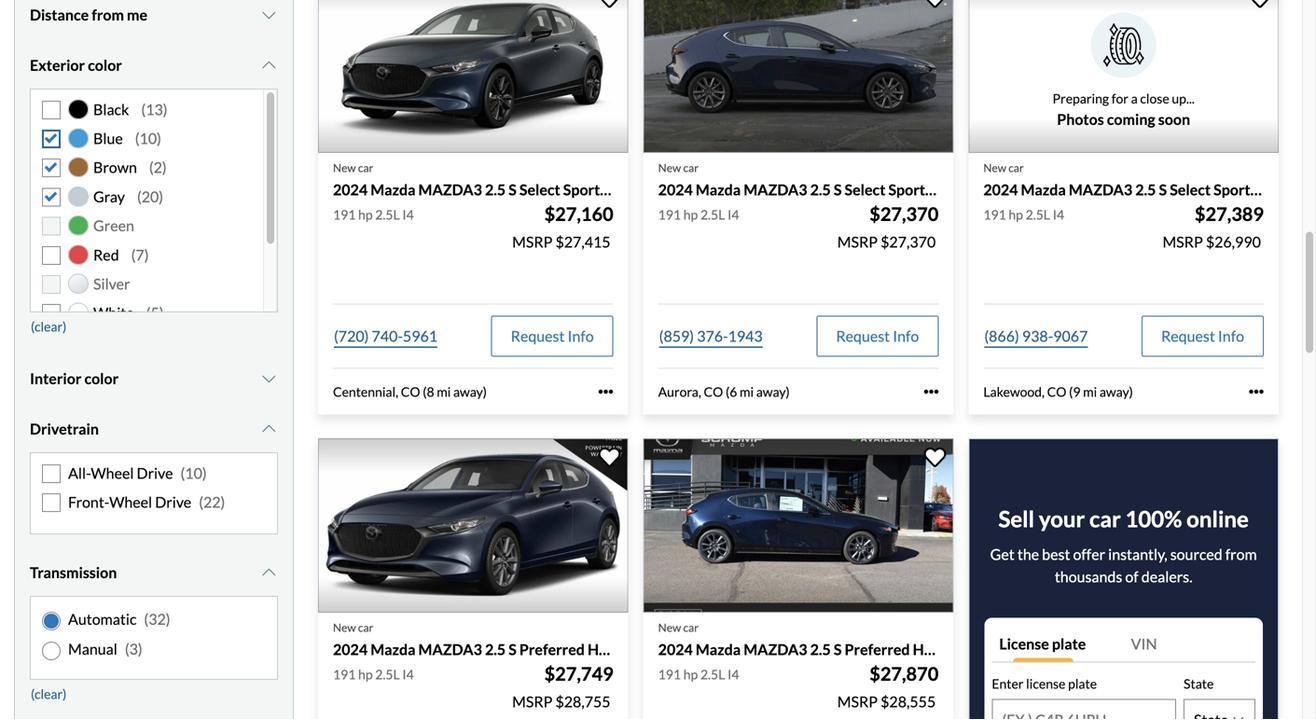 Task type: vqa. For each thing, say whether or not it's contained in the screenshot.
S within New Car 2024 Mazda Mazda3 2.5 S Select Sport Hatchbac
yes



Task type: locate. For each thing, give the bounding box(es) containing it.
chevron down image
[[260, 58, 278, 73]]

2024 for $27,160
[[333, 181, 368, 199]]

lakewood, co (9 mi away)
[[984, 384, 1133, 400]]

sport up $27,370 msrp $27,370
[[889, 181, 925, 199]]

msrp for $27,160
[[512, 233, 553, 251]]

191 hp 2.5l i4
[[333, 207, 414, 222], [658, 207, 739, 222], [984, 207, 1065, 222], [333, 666, 414, 682], [658, 666, 739, 682]]

$27,415
[[556, 233, 611, 251]]

2 request from the left
[[836, 327, 890, 345]]

best
[[1042, 545, 1070, 563]]

mazda3
[[418, 181, 482, 199], [744, 181, 807, 199], [1069, 181, 1133, 199], [418, 641, 482, 659], [744, 641, 807, 659]]

co for $27,160
[[401, 384, 420, 400]]

instantly,
[[1108, 545, 1168, 563]]

1 info from the left
[[568, 327, 594, 345]]

3 request info from the left
[[1161, 327, 1245, 345]]

2 new car 2024 mazda mazda3 2.5 s select sport hatchback fwd from the left
[[658, 161, 1038, 199]]

co left (6
[[704, 384, 723, 400]]

request info
[[511, 327, 594, 345], [836, 327, 919, 345], [1161, 327, 1245, 345]]

tab list containing license plate
[[992, 625, 1256, 663]]

aurora,
[[658, 384, 701, 400]]

1 select from the left
[[520, 181, 560, 199]]

0 horizontal spatial ellipsis h image
[[924, 385, 939, 399]]

hatchback
[[603, 181, 675, 199], [928, 181, 1000, 199], [588, 641, 660, 659], [913, 641, 985, 659]]

hatchback up $27,870
[[913, 641, 985, 659]]

new
[[333, 161, 356, 175], [658, 161, 681, 175], [984, 161, 1007, 175], [333, 621, 356, 635], [658, 621, 681, 635]]

(10) up the (22)
[[181, 464, 207, 482]]

(22)
[[199, 493, 225, 511]]

s up $27,160 msrp $27,415
[[509, 181, 517, 199]]

vin tab
[[1124, 625, 1256, 663]]

0 horizontal spatial from
[[92, 5, 124, 24]]

msrp inside $27,389 msrp $26,990
[[1163, 233, 1203, 251]]

2 horizontal spatial mi
[[1083, 384, 1097, 400]]

2 preferred from the left
[[845, 641, 910, 659]]

new car 2024 mazda mazda3 2.5 s preferred hatchback fwd
[[333, 621, 698, 659], [658, 621, 1023, 659]]

manual (3)
[[68, 640, 142, 658]]

hp for $27,870
[[684, 666, 698, 682]]

191 hp 2.5l i4 for $27,160
[[333, 207, 414, 222]]

mi for $27,160
[[437, 384, 451, 400]]

new car 2024 mazda mazda3 2.5 s select sport hatchback fwd up $27,370 msrp $27,370
[[658, 161, 1038, 199]]

2 request info from the left
[[836, 327, 919, 345]]

mazda3 inside new car 2024 mazda mazda3 2.5 s select sport hatchbac
[[1069, 181, 1133, 199]]

(10) down (13)
[[135, 129, 161, 147]]

wheel up front-
[[91, 464, 134, 482]]

2 horizontal spatial co
[[1047, 384, 1067, 400]]

0 horizontal spatial select
[[520, 181, 560, 199]]

0 vertical spatial (clear)
[[31, 318, 67, 334]]

transmission button
[[30, 550, 278, 596]]

1 horizontal spatial co
[[704, 384, 723, 400]]

color right interior
[[84, 369, 119, 387]]

(720) 740-5961 button
[[333, 316, 439, 357]]

me
[[127, 5, 147, 24]]

3 request info button from the left
[[1142, 316, 1264, 357]]

request for $27,160
[[511, 327, 565, 345]]

1 new car 2024 mazda mazda3 2.5 s preferred hatchback fwd from the left
[[333, 621, 698, 659]]

mazda for $27,370
[[696, 181, 741, 199]]

(clear) for (10)
[[31, 318, 67, 334]]

co for $27,370
[[704, 384, 723, 400]]

mi right (6
[[740, 384, 754, 400]]

3 request from the left
[[1161, 327, 1215, 345]]

0 horizontal spatial sport
[[563, 181, 600, 199]]

1 request from the left
[[511, 327, 565, 345]]

2 request info button from the left
[[817, 316, 939, 357]]

mazda inside new car 2024 mazda mazda3 2.5 s select sport hatchbac
[[1021, 181, 1066, 199]]

2 horizontal spatial sport
[[1214, 181, 1251, 199]]

interior color
[[30, 369, 119, 387]]

1 vertical spatial (10)
[[181, 464, 207, 482]]

mazda for $27,160
[[371, 181, 416, 199]]

(clear) button for (10)
[[30, 312, 68, 340]]

info
[[568, 327, 594, 345], [893, 327, 919, 345], [1218, 327, 1245, 345]]

chevron down image inside the distance from me dropdown button
[[260, 7, 278, 22]]

mi for $27,370
[[740, 384, 754, 400]]

new car 2024 mazda mazda3 2.5 s select sport hatchback fwd for $27,160
[[333, 161, 713, 199]]

tab list
[[992, 625, 1256, 663]]

0 horizontal spatial away)
[[453, 384, 487, 400]]

1 sport from the left
[[563, 181, 600, 199]]

2024
[[333, 181, 368, 199], [658, 181, 693, 199], [984, 181, 1018, 199], [333, 641, 368, 659], [658, 641, 693, 659]]

white
[[93, 304, 134, 322]]

select up $27,160 msrp $27,415
[[520, 181, 560, 199]]

plate up enter license plate field
[[1068, 676, 1097, 692]]

1 horizontal spatial (10)
[[181, 464, 207, 482]]

(866)
[[985, 327, 1019, 345]]

1 horizontal spatial request
[[836, 327, 890, 345]]

1 request info from the left
[[511, 327, 594, 345]]

enter
[[992, 676, 1024, 692]]

drive left the (22)
[[155, 493, 191, 511]]

191
[[333, 207, 356, 222], [658, 207, 681, 222], [984, 207, 1006, 222], [333, 666, 356, 682], [658, 666, 681, 682]]

2.5 for $27,370
[[810, 181, 831, 199]]

2.5l for $27,370
[[701, 207, 725, 222]]

new car 2024 mazda mazda3 2.5 s preferred hatchback fwd up $27,870 msrp $28,555
[[658, 621, 1023, 659]]

2 horizontal spatial select
[[1170, 181, 1211, 199]]

(3)
[[125, 640, 142, 658]]

mi for $27,389
[[1083, 384, 1097, 400]]

co for $27,389
[[1047, 384, 1067, 400]]

3 mi from the left
[[1083, 384, 1097, 400]]

2 horizontal spatial request info button
[[1142, 316, 1264, 357]]

$27,870
[[870, 663, 939, 685]]

ellipsis h image
[[924, 385, 939, 399], [1249, 385, 1264, 399]]

plate right license
[[1052, 635, 1086, 653]]

1 horizontal spatial ellipsis h image
[[1249, 385, 1264, 399]]

preferred up $27,870
[[845, 641, 910, 659]]

1 horizontal spatial preferred
[[845, 641, 910, 659]]

wheel for front-
[[109, 493, 152, 511]]

i4 for $27,749
[[402, 666, 414, 682]]

2 away) from the left
[[756, 384, 790, 400]]

away) right (8 at the left bottom of page
[[453, 384, 487, 400]]

2 horizontal spatial request
[[1161, 327, 1215, 345]]

s for $27,370
[[834, 181, 842, 199]]

1 vertical spatial from
[[1226, 545, 1257, 563]]

new car 2024 mazda mazda3 2.5 s preferred hatchback fwd for $27,749
[[333, 621, 698, 659]]

fwd
[[678, 181, 713, 199], [1003, 181, 1038, 199], [663, 641, 698, 659], [988, 641, 1023, 659]]

0 horizontal spatial request info button
[[491, 316, 614, 357]]

msrp for $27,389
[[1163, 233, 1203, 251]]

s up $27,389 msrp $26,990 at the top of page
[[1159, 181, 1167, 199]]

from inside the distance from me dropdown button
[[92, 5, 124, 24]]

co
[[401, 384, 420, 400], [704, 384, 723, 400], [1047, 384, 1067, 400]]

info for $27,389
[[1218, 327, 1245, 345]]

msrp inside $27,870 msrp $28,555
[[838, 693, 878, 711]]

all-
[[68, 464, 91, 482]]

1 away) from the left
[[453, 384, 487, 400]]

1 vertical spatial (clear) button
[[30, 680, 68, 708]]

9067
[[1054, 327, 1088, 345]]

3 away) from the left
[[1100, 384, 1133, 400]]

1 vertical spatial (clear)
[[31, 686, 67, 702]]

0 vertical spatial wheel
[[91, 464, 134, 482]]

hp for $27,389
[[1009, 207, 1023, 222]]

aurora, co (6 mi away)
[[658, 384, 790, 400]]

select up $27,370 msrp $27,370
[[845, 181, 886, 199]]

2 horizontal spatial request info
[[1161, 327, 1245, 345]]

$27,160 msrp $27,415
[[512, 203, 614, 251]]

1 vertical spatial wheel
[[109, 493, 152, 511]]

front-wheel drive (22)
[[68, 493, 225, 511]]

drive up front-wheel drive (22)
[[137, 464, 173, 482]]

front-
[[68, 493, 109, 511]]

1 request info button from the left
[[491, 316, 614, 357]]

1 horizontal spatial from
[[1226, 545, 1257, 563]]

0 vertical spatial color
[[88, 56, 122, 74]]

wheel
[[91, 464, 134, 482], [109, 493, 152, 511]]

2 co from the left
[[704, 384, 723, 400]]

0 horizontal spatial mi
[[437, 384, 451, 400]]

2 info from the left
[[893, 327, 919, 345]]

chevron down image inside transmission dropdown button
[[260, 566, 278, 580]]

get
[[990, 545, 1015, 563]]

1 new car 2024 mazda mazda3 2.5 s select sport hatchback fwd from the left
[[333, 161, 713, 199]]

sport up the $27,389
[[1214, 181, 1251, 199]]

2 mi from the left
[[740, 384, 754, 400]]

2 horizontal spatial info
[[1218, 327, 1245, 345]]

0 vertical spatial (clear) button
[[30, 312, 68, 340]]

2 horizontal spatial away)
[[1100, 384, 1133, 400]]

away) right (9
[[1100, 384, 1133, 400]]

191 for $27,870
[[658, 666, 681, 682]]

color up black
[[88, 56, 122, 74]]

2 (clear) button from the top
[[30, 680, 68, 708]]

blue 2024 mazda mazda3 2.5 s preferred hatchback fwd hatchback front-wheel drive automatic image
[[643, 438, 954, 613]]

0 vertical spatial (10)
[[135, 129, 161, 147]]

$28,755
[[556, 693, 611, 711]]

msrp inside $27,749 msrp $28,755
[[512, 693, 553, 711]]

chevron down image
[[260, 7, 278, 22], [260, 371, 278, 386], [260, 422, 278, 436], [260, 566, 278, 580]]

3 sport from the left
[[1214, 181, 1251, 199]]

1 horizontal spatial away)
[[756, 384, 790, 400]]

msrp
[[512, 233, 553, 251], [838, 233, 878, 251], [1163, 233, 1203, 251], [512, 693, 553, 711], [838, 693, 878, 711]]

request info for $27,160
[[511, 327, 594, 345]]

hp for $27,370
[[684, 207, 698, 222]]

0 vertical spatial plate
[[1052, 635, 1086, 653]]

3 co from the left
[[1047, 384, 1067, 400]]

msrp inside $27,370 msrp $27,370
[[838, 233, 878, 251]]

the
[[1018, 545, 1039, 563]]

select up $27,389 msrp $26,990 at the top of page
[[1170, 181, 1211, 199]]

sport for $27,160
[[563, 181, 600, 199]]

msrp for $27,870
[[838, 693, 878, 711]]

automatic
[[68, 610, 137, 629]]

1 horizontal spatial info
[[893, 327, 919, 345]]

preferred up $27,749 on the left of page
[[520, 641, 585, 659]]

from down online
[[1226, 545, 1257, 563]]

0 horizontal spatial info
[[568, 327, 594, 345]]

offer
[[1073, 545, 1106, 563]]

2.5
[[485, 181, 506, 199], [810, 181, 831, 199], [1136, 181, 1156, 199], [485, 641, 506, 659], [810, 641, 831, 659]]

2 select from the left
[[845, 181, 886, 199]]

mi right (9
[[1083, 384, 1097, 400]]

1 ellipsis h image from the left
[[924, 385, 939, 399]]

from left me at the top of the page
[[92, 5, 124, 24]]

msrp inside $27,160 msrp $27,415
[[512, 233, 553, 251]]

drive for all-wheel drive
[[137, 464, 173, 482]]

sport up "$27,160"
[[563, 181, 600, 199]]

color inside interior color dropdown button
[[84, 369, 119, 387]]

request for $27,370
[[836, 327, 890, 345]]

mazda3 for $27,389
[[1069, 181, 1133, 199]]

select for $27,370
[[845, 181, 886, 199]]

mi right (8 at the left bottom of page
[[437, 384, 451, 400]]

of
[[1126, 568, 1139, 586]]

chevron down image inside drivetrain dropdown button
[[260, 422, 278, 436]]

1 horizontal spatial request info
[[836, 327, 919, 345]]

license
[[999, 635, 1049, 653]]

1 vertical spatial color
[[84, 369, 119, 387]]

191 for $27,370
[[658, 207, 681, 222]]

(clear)
[[31, 318, 67, 334], [31, 686, 67, 702]]

(859)
[[659, 327, 694, 345]]

1 horizontal spatial select
[[845, 181, 886, 199]]

away) right (6
[[756, 384, 790, 400]]

wheel down all-wheel drive (10)
[[109, 493, 152, 511]]

select for $27,160
[[520, 181, 560, 199]]

2 (clear) from the top
[[31, 686, 67, 702]]

4 chevron down image from the top
[[260, 566, 278, 580]]

2 chevron down image from the top
[[260, 371, 278, 386]]

color inside exterior color dropdown button
[[88, 56, 122, 74]]

thousands
[[1055, 568, 1123, 586]]

chevron down image inside interior color dropdown button
[[260, 371, 278, 386]]

$27,160
[[544, 203, 614, 225]]

vehicle photo unavailable image
[[969, 0, 1279, 153]]

select inside new car 2024 mazda mazda3 2.5 s select sport hatchbac
[[1170, 181, 1211, 199]]

191 hp 2.5l i4 for $27,389
[[984, 207, 1065, 222]]

2 new car 2024 mazda mazda3 2.5 s preferred hatchback fwd from the left
[[658, 621, 1023, 659]]

msrp for $27,370
[[838, 233, 878, 251]]

0 horizontal spatial preferred
[[520, 641, 585, 659]]

1 horizontal spatial request info button
[[817, 316, 939, 357]]

drive for front-wheel drive
[[155, 493, 191, 511]]

3 chevron down image from the top
[[260, 422, 278, 436]]

chevron down image for drivetrain
[[260, 422, 278, 436]]

new car 2024 mazda mazda3 2.5 s preferred hatchback fwd up $27,749 msrp $28,755
[[333, 621, 698, 659]]

mazda for $27,389
[[1021, 181, 1066, 199]]

1 co from the left
[[401, 384, 420, 400]]

Enter license plate field
[[993, 700, 1176, 719]]

distance from me button
[[30, 0, 278, 38]]

state
[[1184, 676, 1214, 692]]

lakewood,
[[984, 384, 1045, 400]]

1 horizontal spatial mi
[[740, 384, 754, 400]]

2024 inside new car 2024 mazda mazda3 2.5 s select sport hatchbac
[[984, 181, 1018, 199]]

2.5l
[[375, 207, 400, 222], [701, 207, 725, 222], [1026, 207, 1051, 222], [375, 666, 400, 682], [701, 666, 725, 682]]

$27,370
[[870, 203, 939, 225], [881, 233, 936, 251]]

0 vertical spatial $27,370
[[870, 203, 939, 225]]

1 horizontal spatial sport
[[889, 181, 925, 199]]

1 mi from the left
[[437, 384, 451, 400]]

0 vertical spatial drive
[[137, 464, 173, 482]]

3 info from the left
[[1218, 327, 1245, 345]]

hatchback up "$27,160"
[[603, 181, 675, 199]]

1 preferred from the left
[[520, 641, 585, 659]]

1 vertical spatial drive
[[155, 493, 191, 511]]

(clear) button
[[30, 312, 68, 340], [30, 680, 68, 708]]

(8
[[423, 384, 434, 400]]

select
[[520, 181, 560, 199], [845, 181, 886, 199], [1170, 181, 1211, 199]]

0 horizontal spatial co
[[401, 384, 420, 400]]

s inside new car 2024 mazda mazda3 2.5 s select sport hatchbac
[[1159, 181, 1167, 199]]

mazda
[[371, 181, 416, 199], [696, 181, 741, 199], [1021, 181, 1066, 199], [371, 641, 416, 659], [696, 641, 741, 659]]

0 horizontal spatial (10)
[[135, 129, 161, 147]]

new car 2024 mazda mazda3 2.5 s select sport hatchback fwd up $27,160 msrp $27,415
[[333, 161, 713, 199]]

sport inside new car 2024 mazda mazda3 2.5 s select sport hatchbac
[[1214, 181, 1251, 199]]

191 for $27,389
[[984, 207, 1006, 222]]

3 select from the left
[[1170, 181, 1211, 199]]

preferred for $27,870
[[845, 641, 910, 659]]

request
[[511, 327, 565, 345], [836, 327, 890, 345], [1161, 327, 1215, 345]]

new inside new car 2024 mazda mazda3 2.5 s select sport hatchbac
[[984, 161, 1007, 175]]

sourced
[[1171, 545, 1223, 563]]

(720) 740-5961
[[334, 327, 438, 345]]

i4 for $27,160
[[402, 207, 414, 222]]

color
[[88, 56, 122, 74], [84, 369, 119, 387]]

(clear) button for (3)
[[30, 680, 68, 708]]

(10)
[[135, 129, 161, 147], [181, 464, 207, 482]]

1 (clear) button from the top
[[30, 312, 68, 340]]

0 vertical spatial from
[[92, 5, 124, 24]]

0 horizontal spatial request
[[511, 327, 565, 345]]

new car 2024 mazda mazda3 2.5 s select sport hatchback fwd
[[333, 161, 713, 199], [658, 161, 1038, 199]]

co left (9
[[1047, 384, 1067, 400]]

$28,555
[[881, 693, 936, 711]]

plate
[[1052, 635, 1086, 653], [1068, 676, 1097, 692]]

co left (8 at the left bottom of page
[[401, 384, 420, 400]]

1 chevron down image from the top
[[260, 7, 278, 22]]

interior color button
[[30, 355, 278, 402]]

2 ellipsis h image from the left
[[1249, 385, 1264, 399]]

sport for $27,389
[[1214, 181, 1251, 199]]

2.5 inside new car 2024 mazda mazda3 2.5 s select sport hatchbac
[[1136, 181, 1156, 199]]

car inside new car 2024 mazda mazda3 2.5 s select sport hatchbac
[[1009, 161, 1024, 175]]

1 (clear) from the top
[[31, 318, 67, 334]]

s up $27,370 msrp $27,370
[[834, 181, 842, 199]]

sport for $27,370
[[889, 181, 925, 199]]

s up $27,870 msrp $28,555
[[834, 641, 842, 659]]

2 sport from the left
[[889, 181, 925, 199]]

0 horizontal spatial request info
[[511, 327, 594, 345]]



Task type: describe. For each thing, give the bounding box(es) containing it.
mazda3 for $27,370
[[744, 181, 807, 199]]

info for $27,160
[[568, 327, 594, 345]]

transmission
[[30, 564, 117, 582]]

s for $27,389
[[1159, 181, 1167, 199]]

938-
[[1022, 327, 1054, 345]]

distance from me
[[30, 5, 147, 24]]

2.5 for $27,389
[[1136, 181, 1156, 199]]

silver
[[93, 275, 130, 293]]

hp for $27,160
[[358, 207, 373, 222]]

$27,749
[[544, 663, 614, 685]]

license
[[1026, 676, 1066, 692]]

away) for $27,370
[[756, 384, 790, 400]]

ellipsis h image for $27,370
[[924, 385, 939, 399]]

5961
[[403, 327, 438, 345]]

vin
[[1131, 635, 1157, 653]]

drivetrain
[[30, 420, 99, 438]]

hatchbac
[[1254, 181, 1316, 199]]

request info for $27,370
[[836, 327, 919, 345]]

away) for $27,389
[[1100, 384, 1133, 400]]

(6
[[726, 384, 737, 400]]

exterior color button
[[30, 42, 278, 88]]

mazda3 for $27,160
[[418, 181, 482, 199]]

100%
[[1125, 505, 1182, 532]]

376-
[[697, 327, 728, 345]]

(720)
[[334, 327, 369, 345]]

request for $27,389
[[1161, 327, 1215, 345]]

blue 2024 mazda mazda3 2.5 s select sport hatchback fwd hatchback front-wheel drive automatic image
[[643, 0, 954, 153]]

(32)
[[144, 610, 170, 629]]

$27,749 msrp $28,755
[[512, 663, 614, 711]]

enter license plate
[[992, 676, 1097, 692]]

centennial,
[[333, 384, 398, 400]]

red
[[93, 246, 119, 264]]

191 for $27,160
[[333, 207, 356, 222]]

black
[[93, 100, 129, 118]]

191 hp 2.5l i4 for $27,870
[[658, 666, 739, 682]]

license plate tab
[[992, 625, 1124, 663]]

i4 for $27,870
[[728, 666, 739, 682]]

i4 for $27,389
[[1053, 207, 1065, 222]]

preferred for $27,749
[[520, 641, 585, 659]]

2.5l for $27,389
[[1026, 207, 1051, 222]]

chevron down image for interior color
[[260, 371, 278, 386]]

info for $27,370
[[893, 327, 919, 345]]

sell
[[999, 505, 1035, 532]]

hatchback up $27,749 on the left of page
[[588, 641, 660, 659]]

centennial, co (8 mi away)
[[333, 384, 487, 400]]

deep crystal blue mica 2024 mazda mazda3 2.5 s preferred hatchback fwd hatchback front-wheel drive automatic image
[[318, 438, 628, 613]]

select for $27,389
[[1170, 181, 1211, 199]]

1943
[[728, 327, 763, 345]]

2024 for $27,370
[[658, 181, 693, 199]]

brown
[[93, 158, 137, 177]]

new for $27,389
[[984, 161, 1007, 175]]

manual
[[68, 640, 117, 658]]

drivetrain button
[[30, 406, 278, 452]]

dealers.
[[1142, 568, 1193, 586]]

2.5l for $27,870
[[701, 666, 725, 682]]

blue
[[93, 129, 123, 147]]

(859) 376-1943
[[659, 327, 763, 345]]

wheel for all-
[[91, 464, 134, 482]]

away) for $27,160
[[453, 384, 487, 400]]

191 for $27,749
[[333, 666, 356, 682]]

ellipsis h image
[[599, 385, 614, 399]]

(859) 376-1943 button
[[658, 316, 764, 357]]

new for $27,160
[[333, 161, 356, 175]]

ellipsis h image for $27,389
[[1249, 385, 1264, 399]]

1 vertical spatial plate
[[1068, 676, 1097, 692]]

new car 2024 mazda mazda3 2.5 s select sport hatchback fwd for $27,370
[[658, 161, 1038, 199]]

2.5 for $27,160
[[485, 181, 506, 199]]

get the best offer instantly, sourced from thousands of dealers.
[[990, 545, 1257, 586]]

exterior
[[30, 56, 85, 74]]

$27,389
[[1195, 203, 1264, 225]]

$26,990
[[1206, 233, 1261, 251]]

from inside the get the best offer instantly, sourced from thousands of dealers.
[[1226, 545, 1257, 563]]

online
[[1187, 505, 1249, 532]]

2.5l for $27,749
[[375, 666, 400, 682]]

(9
[[1069, 384, 1081, 400]]

green
[[93, 217, 134, 235]]

all-wheel drive (10)
[[68, 464, 207, 482]]

new car 2024 mazda mazda3 2.5 s select sport hatchbac
[[984, 161, 1316, 199]]

(13)
[[141, 100, 168, 118]]

new for $27,370
[[658, 161, 681, 175]]

(5)
[[146, 304, 164, 322]]

exterior color
[[30, 56, 122, 74]]

(clear) for (3)
[[31, 686, 67, 702]]

$27,370 msrp $27,370
[[838, 203, 939, 251]]

request info button for $27,370
[[817, 316, 939, 357]]

request info button for $27,160
[[491, 316, 614, 357]]

(866) 938-9067 button
[[984, 316, 1089, 357]]

s up $27,749 msrp $28,755
[[509, 641, 517, 659]]

deep crystal blue mica 2024 mazda mazda3 2.5 s select sport hatchback fwd hatchback front-wheel drive 6-speed automatic image
[[318, 0, 628, 153]]

191 hp 2.5l i4 for $27,370
[[658, 207, 739, 222]]

i4 for $27,370
[[728, 207, 739, 222]]

1 vertical spatial $27,370
[[881, 233, 936, 251]]

$27,870 msrp $28,555
[[838, 663, 939, 711]]

color for interior color
[[84, 369, 119, 387]]

(7)
[[131, 246, 149, 264]]

request info button for $27,389
[[1142, 316, 1264, 357]]

msrp for $27,749
[[512, 693, 553, 711]]

2024 for $27,389
[[984, 181, 1018, 199]]

automatic (32)
[[68, 610, 170, 629]]

new car 2024 mazda mazda3 2.5 s preferred hatchback fwd for $27,870
[[658, 621, 1023, 659]]

740-
[[372, 327, 403, 345]]

sell your car 100% online
[[999, 505, 1249, 532]]

hatchback up $27,370 msrp $27,370
[[928, 181, 1000, 199]]

gray
[[93, 187, 125, 206]]

your
[[1039, 505, 1085, 532]]

chevron down image for transmission
[[260, 566, 278, 580]]

2.5l for $27,160
[[375, 207, 400, 222]]

color for exterior color
[[88, 56, 122, 74]]

(20)
[[137, 187, 163, 206]]

interior
[[30, 369, 82, 387]]

distance
[[30, 5, 89, 24]]

$27,389 msrp $26,990
[[1163, 203, 1264, 251]]

(866) 938-9067
[[985, 327, 1088, 345]]

s for $27,160
[[509, 181, 517, 199]]

request info for $27,389
[[1161, 327, 1245, 345]]

(2)
[[149, 158, 167, 177]]

191 hp 2.5l i4 for $27,749
[[333, 666, 414, 682]]

hp for $27,749
[[358, 666, 373, 682]]

plate inside license plate tab
[[1052, 635, 1086, 653]]

chevron down image for distance from me
[[260, 7, 278, 22]]

license plate
[[999, 635, 1086, 653]]



